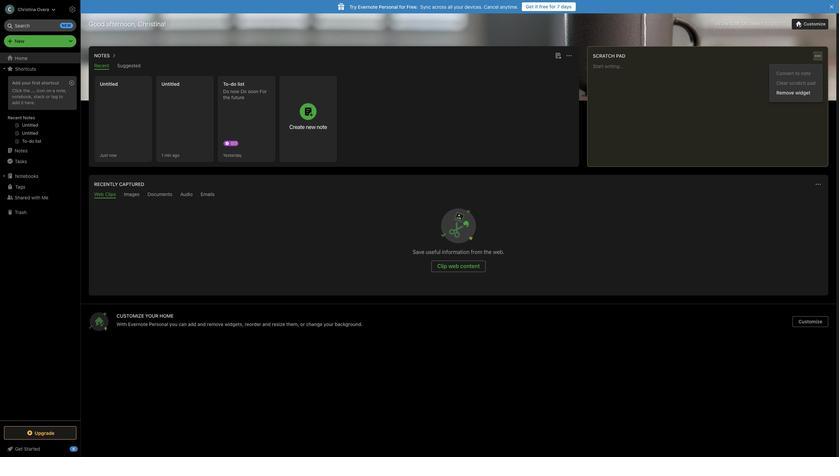 Task type: vqa. For each thing, say whether or not it's contained in the screenshot.
"tree" in the Main element
no



Task type: locate. For each thing, give the bounding box(es) containing it.
0 horizontal spatial note
[[317, 124, 327, 130]]

1 vertical spatial customize button
[[793, 317, 829, 327]]

devices.
[[465, 4, 483, 10]]

it
[[536, 4, 539, 9], [21, 100, 24, 105]]

1 horizontal spatial add
[[188, 322, 197, 327]]

2 vertical spatial your
[[324, 322, 334, 327]]

1 vertical spatial the
[[223, 95, 230, 100]]

evernote down customize
[[128, 322, 148, 327]]

new right 'create'
[[306, 124, 316, 130]]

get started
[[15, 446, 40, 452]]

0 vertical spatial evernote
[[358, 4, 378, 10]]

0 vertical spatial notes
[[94, 53, 110, 58]]

emails
[[201, 191, 215, 197]]

0 horizontal spatial and
[[198, 322, 206, 327]]

images tab
[[124, 191, 140, 199]]

untitled for min
[[162, 81, 180, 87]]

1 vertical spatial it
[[21, 100, 24, 105]]

more actions image
[[566, 52, 574, 60], [815, 52, 823, 60]]

stack
[[34, 94, 45, 99]]

0 vertical spatial get
[[526, 4, 534, 9]]

evernote right the try
[[358, 4, 378, 10]]

0 horizontal spatial for
[[400, 4, 406, 10]]

1 horizontal spatial to
[[796, 70, 801, 76]]

untitled for now
[[100, 81, 118, 87]]

1 vertical spatial add
[[188, 322, 197, 327]]

0 vertical spatial add
[[12, 100, 20, 105]]

shared
[[15, 195, 30, 200]]

group
[[0, 74, 80, 148]]

more actions image inside field
[[815, 52, 823, 60]]

1 vertical spatial evernote
[[128, 322, 148, 327]]

the left future
[[223, 95, 230, 100]]

1 horizontal spatial get
[[526, 4, 534, 9]]

note inside the dropdown list menu
[[802, 70, 812, 76]]

captured
[[119, 181, 144, 187]]

new down settings image on the top
[[62, 23, 71, 27]]

emails tab
[[201, 191, 215, 199]]

recent tab
[[94, 63, 109, 70]]

list
[[238, 81, 245, 87]]

1 horizontal spatial do
[[241, 89, 247, 94]]

More actions field
[[565, 51, 574, 60], [814, 51, 824, 61], [815, 180, 824, 189]]

or inside customize your home with evernote personal you can add and remove widgets, reorder and resize them, or change your background.
[[301, 322, 305, 327]]

0 horizontal spatial more actions image
[[566, 52, 574, 60]]

1 horizontal spatial note
[[802, 70, 812, 76]]

notes up tasks
[[15, 148, 28, 153]]

0 vertical spatial note
[[802, 70, 812, 76]]

1 horizontal spatial recent
[[94, 63, 109, 68]]

shared with me
[[15, 195, 48, 200]]

now right just
[[109, 153, 117, 158]]

0 horizontal spatial do
[[223, 89, 229, 94]]

with
[[117, 322, 127, 327]]

you
[[170, 322, 178, 327]]

evernote
[[358, 4, 378, 10], [128, 322, 148, 327]]

your right all
[[454, 4, 464, 10]]

0 horizontal spatial personal
[[149, 322, 168, 327]]

1 horizontal spatial and
[[263, 322, 271, 327]]

personal down your
[[149, 322, 168, 327]]

them,
[[287, 322, 299, 327]]

0 horizontal spatial new
[[62, 23, 71, 27]]

free
[[540, 4, 549, 9]]

content
[[461, 263, 480, 269]]

1 vertical spatial now
[[109, 153, 117, 158]]

and left remove
[[198, 322, 206, 327]]

0 horizontal spatial recent
[[8, 115, 22, 120]]

0 horizontal spatial the
[[23, 88, 30, 93]]

notebook,
[[12, 94, 32, 99]]

0 vertical spatial it
[[536, 4, 539, 9]]

1 vertical spatial notes
[[23, 115, 35, 120]]

1 horizontal spatial the
[[223, 95, 230, 100]]

customize
[[805, 21, 827, 26], [799, 319, 823, 325]]

widget
[[796, 90, 811, 96]]

add down notebook,
[[12, 100, 20, 105]]

0 vertical spatial recent
[[94, 63, 109, 68]]

0 horizontal spatial evernote
[[128, 322, 148, 327]]

1 untitled from the left
[[100, 81, 118, 87]]

1 horizontal spatial personal
[[379, 4, 398, 10]]

more actions image
[[815, 180, 823, 188]]

and left resize
[[263, 322, 271, 327]]

for left free: at the left top of the page
[[400, 4, 406, 10]]

1 vertical spatial note
[[317, 124, 327, 130]]

the left ...
[[23, 88, 30, 93]]

do down list
[[241, 89, 247, 94]]

wednesday, december 13, 2023
[[716, 21, 782, 26]]

for inside button
[[550, 4, 556, 9]]

your inside group
[[22, 80, 31, 86]]

0 horizontal spatial now
[[109, 153, 117, 158]]

scratch
[[790, 80, 807, 86]]

and
[[198, 322, 206, 327], [263, 322, 271, 327]]

min
[[165, 153, 171, 158]]

0 vertical spatial now
[[231, 89, 240, 94]]

or
[[46, 94, 50, 99], [301, 322, 305, 327]]

home link
[[0, 53, 80, 63]]

recent tab panel
[[89, 70, 580, 167]]

audio tab
[[181, 191, 193, 199]]

tags button
[[0, 181, 80, 192]]

home
[[15, 55, 28, 61]]

1 vertical spatial or
[[301, 322, 305, 327]]

1 vertical spatial get
[[15, 446, 23, 452]]

1 vertical spatial to
[[59, 94, 63, 99]]

save
[[413, 249, 425, 255]]

recent down notes button
[[94, 63, 109, 68]]

the right from
[[484, 249, 492, 255]]

new inside button
[[306, 124, 316, 130]]

or right them, on the left
[[301, 322, 305, 327]]

web.
[[493, 249, 505, 255]]

tab list
[[90, 63, 578, 70], [90, 191, 828, 199]]

december
[[743, 21, 764, 26]]

to-
[[223, 81, 231, 87]]

0 horizontal spatial it
[[21, 100, 24, 105]]

shortcuts button
[[0, 63, 80, 74]]

for
[[550, 4, 556, 9], [400, 4, 406, 10]]

trash
[[15, 209, 27, 215]]

0 horizontal spatial add
[[12, 100, 20, 105]]

2 vertical spatial the
[[484, 249, 492, 255]]

tree containing home
[[0, 53, 80, 421]]

tab list containing web clips
[[90, 191, 828, 199]]

2 horizontal spatial the
[[484, 249, 492, 255]]

1 tab list from the top
[[90, 63, 578, 70]]

more actions field for scratch pad
[[814, 51, 824, 61]]

0 horizontal spatial to
[[59, 94, 63, 99]]

2 and from the left
[[263, 322, 271, 327]]

1 horizontal spatial now
[[231, 89, 240, 94]]

note right 'create'
[[317, 124, 327, 130]]

2 for from the left
[[400, 4, 406, 10]]

1 vertical spatial your
[[22, 80, 31, 86]]

recent down notebook,
[[8, 115, 22, 120]]

1 horizontal spatial it
[[536, 4, 539, 9]]

get for get started
[[15, 446, 23, 452]]

resize
[[272, 322, 285, 327]]

background.
[[335, 322, 363, 327]]

clip web content
[[438, 263, 480, 269]]

get for get it free for 7 days
[[526, 4, 534, 9]]

notes down here.
[[23, 115, 35, 120]]

new inside search box
[[62, 23, 71, 27]]

tags
[[15, 184, 25, 190]]

expand notebooks image
[[2, 173, 7, 179]]

evernote inside customize your home with evernote personal you can add and remove widgets, reorder and resize them, or change your background.
[[128, 322, 148, 327]]

your right change
[[324, 322, 334, 327]]

0 vertical spatial customize
[[805, 21, 827, 26]]

note up pad
[[802, 70, 812, 76]]

convert to note
[[777, 70, 812, 76]]

get left "free"
[[526, 4, 534, 9]]

create new note
[[290, 124, 327, 130]]

new
[[62, 23, 71, 27], [306, 124, 316, 130]]

now up future
[[231, 89, 240, 94]]

personal left free: at the left top of the page
[[379, 4, 398, 10]]

change
[[307, 322, 323, 327]]

tab list for notes
[[90, 63, 578, 70]]

scratch pad button
[[592, 52, 626, 60]]

Search text field
[[9, 19, 72, 32]]

recent for recent
[[94, 63, 109, 68]]

afternoon,
[[107, 20, 137, 28]]

good afternoon, christina!
[[89, 20, 166, 28]]

to
[[796, 70, 801, 76], [59, 94, 63, 99]]

remove widget
[[777, 90, 811, 96]]

notes button
[[93, 52, 118, 60]]

web clips tab
[[94, 191, 116, 199]]

2 horizontal spatial your
[[454, 4, 464, 10]]

to down note,
[[59, 94, 63, 99]]

personal
[[379, 4, 398, 10], [149, 322, 168, 327]]

1 horizontal spatial or
[[301, 322, 305, 327]]

your
[[454, 4, 464, 10], [22, 80, 31, 86], [324, 322, 334, 327]]

it left "free"
[[536, 4, 539, 9]]

0 vertical spatial the
[[23, 88, 30, 93]]

add inside customize your home with evernote personal you can add and remove widgets, reorder and resize them, or change your background.
[[188, 322, 197, 327]]

1 horizontal spatial your
[[324, 322, 334, 327]]

1 horizontal spatial untitled
[[162, 81, 180, 87]]

1 vertical spatial personal
[[149, 322, 168, 327]]

your up the click the ...
[[22, 80, 31, 86]]

add
[[12, 100, 20, 105], [188, 322, 197, 327]]

customize
[[117, 313, 144, 319]]

overa
[[37, 7, 49, 12]]

0 vertical spatial or
[[46, 94, 50, 99]]

1 vertical spatial new
[[306, 124, 316, 130]]

0 vertical spatial tab list
[[90, 63, 578, 70]]

1 horizontal spatial new
[[306, 124, 316, 130]]

or down on
[[46, 94, 50, 99]]

note
[[802, 70, 812, 76], [317, 124, 327, 130]]

get left started
[[15, 446, 23, 452]]

sync
[[421, 4, 431, 10]]

notes up recent tab
[[94, 53, 110, 58]]

clear scratch pad link
[[771, 78, 823, 88]]

1 horizontal spatial for
[[550, 4, 556, 9]]

2 tab list from the top
[[90, 191, 828, 199]]

personal inside customize your home with evernote personal you can add and remove widgets, reorder and resize them, or change your background.
[[149, 322, 168, 327]]

tree
[[0, 53, 80, 421]]

for for 7
[[550, 4, 556, 9]]

0 horizontal spatial get
[[15, 446, 23, 452]]

to up scratch
[[796, 70, 801, 76]]

get it free for 7 days
[[526, 4, 572, 9]]

1 for from the left
[[550, 4, 556, 9]]

from
[[471, 249, 483, 255]]

useful
[[426, 249, 441, 255]]

0 vertical spatial to
[[796, 70, 801, 76]]

get
[[526, 4, 534, 9], [15, 446, 23, 452]]

shortcuts
[[15, 66, 36, 72]]

tasks button
[[0, 156, 80, 167]]

me
[[42, 195, 48, 200]]

0 horizontal spatial your
[[22, 80, 31, 86]]

2 untitled from the left
[[162, 81, 180, 87]]

2 do from the left
[[241, 89, 247, 94]]

do down to-
[[223, 89, 229, 94]]

remove
[[777, 90, 795, 96]]

0 vertical spatial customize button
[[793, 19, 829, 30]]

add your first shortcut
[[12, 80, 59, 86]]

1 vertical spatial recent
[[8, 115, 22, 120]]

dropdown list menu
[[771, 68, 823, 98]]

add right can
[[188, 322, 197, 327]]

your inside customize your home with evernote personal you can add and remove widgets, reorder and resize them, or change your background.
[[324, 322, 334, 327]]

get inside button
[[526, 4, 534, 9]]

1 vertical spatial tab list
[[90, 191, 828, 199]]

notes link
[[0, 145, 80, 156]]

0 horizontal spatial or
[[46, 94, 50, 99]]

widgets,
[[225, 322, 244, 327]]

it down notebook,
[[21, 100, 24, 105]]

1 horizontal spatial more actions image
[[815, 52, 823, 60]]

note inside button
[[317, 124, 327, 130]]

try
[[350, 4, 357, 10]]

settings image
[[68, 5, 76, 13]]

click
[[12, 88, 22, 93]]

0 vertical spatial new
[[62, 23, 71, 27]]

information
[[442, 249, 470, 255]]

christina overa
[[18, 7, 49, 12]]

tab list containing recent
[[90, 63, 578, 70]]

get inside help and learning task checklist field
[[15, 446, 23, 452]]

for left 7
[[550, 4, 556, 9]]

recently captured
[[94, 181, 144, 187]]

reorder
[[245, 322, 261, 327]]

0 horizontal spatial untitled
[[100, 81, 118, 87]]

1 do from the left
[[223, 89, 229, 94]]



Task type: describe. For each thing, give the bounding box(es) containing it.
clear
[[777, 80, 789, 86]]

it inside get it free for 7 days button
[[536, 4, 539, 9]]

Help and Learning task checklist field
[[0, 444, 80, 455]]

2023
[[772, 21, 782, 26]]

the inside to-do list do now do soon for the future
[[223, 95, 230, 100]]

convert
[[777, 70, 795, 76]]

for for free:
[[400, 4, 406, 10]]

recent notes
[[8, 115, 35, 120]]

scratch pad
[[594, 53, 626, 59]]

future
[[232, 95, 245, 100]]

christina
[[18, 7, 36, 12]]

do
[[231, 81, 237, 87]]

web clips
[[94, 191, 116, 197]]

new button
[[4, 35, 76, 47]]

suggested tab
[[117, 63, 141, 70]]

clear scratch pad
[[777, 80, 817, 86]]

tag
[[51, 94, 58, 99]]

christina!
[[138, 20, 166, 28]]

tasks
[[15, 158, 27, 164]]

click to collapse image
[[78, 445, 83, 453]]

documents tab
[[148, 191, 172, 199]]

1 horizontal spatial evernote
[[358, 4, 378, 10]]

clip
[[438, 263, 448, 269]]

with
[[31, 195, 40, 200]]

7
[[558, 4, 560, 9]]

...
[[31, 88, 35, 93]]

home
[[160, 313, 174, 319]]

try evernote personal for free: sync across all your devices. cancel anytime.
[[350, 4, 519, 10]]

more actions field for recently captured
[[815, 180, 824, 189]]

web
[[449, 263, 459, 269]]

clips
[[105, 191, 116, 197]]

for
[[260, 89, 267, 94]]

0 vertical spatial personal
[[379, 4, 398, 10]]

anytime.
[[501, 4, 519, 10]]

first
[[32, 80, 40, 86]]

create new note button
[[280, 76, 337, 162]]

add inside icon on a note, notebook, stack or tag to add it here.
[[12, 100, 20, 105]]

notebooks link
[[0, 171, 80, 181]]

pad
[[808, 80, 817, 86]]

note for create new note
[[317, 124, 327, 130]]

1 vertical spatial customize
[[799, 319, 823, 325]]

group containing add your first shortcut
[[0, 74, 80, 148]]

remove widget link
[[771, 88, 823, 98]]

pad
[[617, 53, 626, 59]]

recent for recent notes
[[8, 115, 22, 120]]

or inside icon on a note, notebook, stack or tag to add it here.
[[46, 94, 50, 99]]

new
[[15, 38, 24, 44]]

recently captured button
[[93, 180, 144, 188]]

0 vertical spatial your
[[454, 4, 464, 10]]

notes inside button
[[94, 53, 110, 58]]

to inside the dropdown list menu
[[796, 70, 801, 76]]

your
[[145, 313, 159, 319]]

0/3
[[231, 141, 237, 146]]

notebooks
[[15, 173, 39, 179]]

icon
[[37, 88, 45, 93]]

13,
[[766, 21, 771, 26]]

convert to note link
[[771, 68, 823, 78]]

1 and from the left
[[198, 322, 206, 327]]

1
[[162, 153, 163, 158]]

started
[[24, 446, 40, 452]]

upgrade
[[35, 430, 55, 436]]

shortcut
[[41, 80, 59, 86]]

documents
[[148, 191, 172, 197]]

now inside to-do list do now do soon for the future
[[231, 89, 240, 94]]

free:
[[407, 4, 418, 10]]

suggested
[[117, 63, 141, 68]]

scratch
[[594, 53, 616, 59]]

cancel
[[484, 4, 499, 10]]

new search field
[[9, 19, 73, 32]]

ago
[[173, 153, 180, 158]]

audio
[[181, 191, 193, 197]]

clip web content button
[[432, 261, 486, 272]]

Start writing… text field
[[594, 63, 829, 161]]

trash link
[[0, 207, 80, 218]]

upgrade button
[[4, 427, 76, 440]]

save useful information from the web.
[[413, 249, 505, 255]]

all
[[448, 4, 453, 10]]

2 vertical spatial notes
[[15, 148, 28, 153]]

icon on a note, notebook, stack or tag to add it here.
[[12, 88, 67, 105]]

customize your home with evernote personal you can add and remove widgets, reorder and resize them, or change your background.
[[117, 313, 363, 327]]

the inside group
[[23, 88, 30, 93]]

can
[[179, 322, 187, 327]]

add
[[12, 80, 20, 86]]

recently
[[94, 181, 118, 187]]

Account field
[[0, 3, 56, 16]]

a
[[53, 88, 55, 93]]

images
[[124, 191, 140, 197]]

tab list for recently captured
[[90, 191, 828, 199]]

6
[[73, 447, 75, 451]]

just now
[[100, 153, 117, 158]]

wednesday,
[[716, 21, 742, 26]]

just
[[100, 153, 108, 158]]

good
[[89, 20, 105, 28]]

the inside web clips tab panel
[[484, 249, 492, 255]]

to inside icon on a note, notebook, stack or tag to add it here.
[[59, 94, 63, 99]]

remove
[[207, 322, 224, 327]]

notes inside group
[[23, 115, 35, 120]]

1 min ago
[[162, 153, 180, 158]]

across
[[433, 4, 447, 10]]

note for convert to note
[[802, 70, 812, 76]]

it inside icon on a note, notebook, stack or tag to add it here.
[[21, 100, 24, 105]]

shared with me link
[[0, 192, 80, 203]]

soon
[[248, 89, 259, 94]]

web clips tab panel
[[89, 199, 829, 296]]

here.
[[25, 100, 35, 105]]

create
[[290, 124, 305, 130]]



